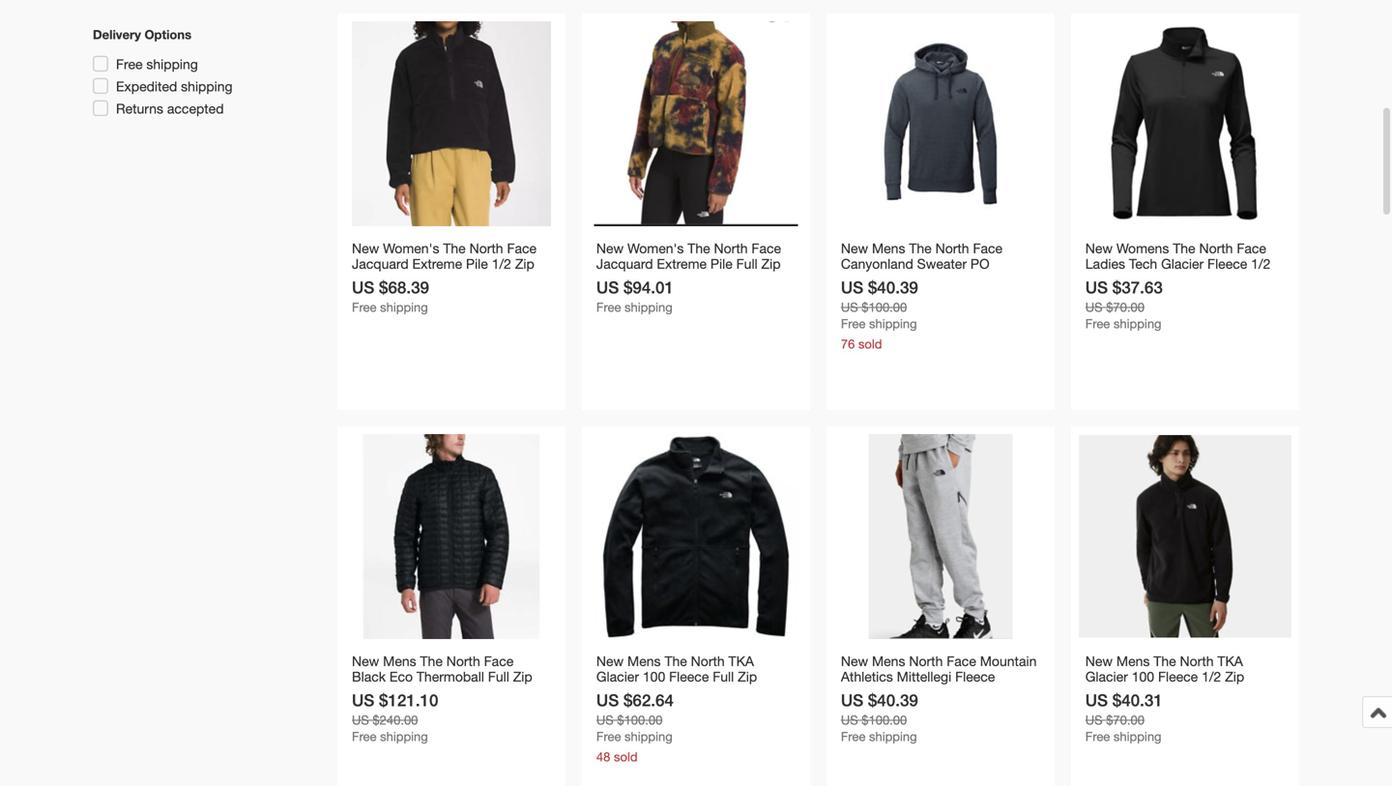 Task type: vqa. For each thing, say whether or not it's contained in the screenshot.


Task type: describe. For each thing, give the bounding box(es) containing it.
face for puffer
[[484, 653, 514, 669]]

new for new mens the north face black eco thermoball full zip jacket coat puffer matte us $121.10 us $240.00 free shipping
[[352, 653, 379, 669]]

1/2 inside new womens the north face ladies tech glacier fleece 1/2 zip jacket coat top us $37.63 us $70.00 free shipping
[[1252, 256, 1271, 272]]

face for $40.39
[[973, 240, 1003, 256]]

free inside new mens the north face black eco thermoball full zip jacket coat puffer matte us $121.10 us $240.00 free shipping
[[352, 729, 377, 744]]

jacket for new mens the north tka glacier 100 fleece 1/2 zip jacket coat us $40.31 us $70.00 free shipping
[[1086, 684, 1126, 700]]

free inside free shipping expedited shipping returns accepted
[[116, 56, 143, 72]]

shipping inside new womens the north face ladies tech glacier fleece 1/2 zip jacket coat top us $37.63 us $70.00 free shipping
[[1114, 316, 1162, 331]]

coat for $40.31
[[1130, 684, 1159, 700]]

jacket for new mens the north face canyonland sweater po pullover hoody jacket us $40.39 us $100.00 free shipping 76 sold
[[937, 271, 978, 287]]

canyonland
[[841, 256, 914, 272]]

the inside new women's the north face jacquard extreme pile 1/2 zip jacket us $68.39 free shipping
[[443, 240, 466, 256]]

hoody
[[894, 271, 934, 287]]

jacquard for $68.39
[[352, 256, 409, 272]]

extreme for $94.01
[[657, 256, 707, 272]]

extreme for $68.39
[[412, 256, 462, 272]]

jacket inside new womens the north face ladies tech glacier fleece 1/2 zip jacket coat top us $37.63 us $70.00 free shipping
[[1109, 271, 1149, 287]]

jacket for new women's the north face jacquard extreme pile full zip jacket us $94.01 free shipping
[[597, 271, 637, 287]]

accepted
[[167, 101, 224, 117]]

jacket for new mens the north face black eco thermoball full zip jacket coat puffer matte us $121.10 us $240.00 free shipping
[[352, 684, 392, 700]]

north for new mens the north face black eco thermoball full zip jacket coat puffer matte us $121.10 us $240.00 free shipping
[[447, 653, 480, 669]]

north for new mens the north face canyonland sweater po pullover hoody jacket us $40.39 us $100.00 free shipping 76 sold
[[936, 240, 970, 256]]

thermoball
[[417, 669, 484, 685]]

76
[[841, 336, 855, 351]]

new for new women's the north face jacquard extreme pile full zip jacket us $94.01 free shipping
[[597, 240, 624, 256]]

zip inside new womens the north face ladies tech glacier fleece 1/2 zip jacket coat top us $37.63 us $70.00 free shipping
[[1086, 271, 1105, 287]]

the for $100.00
[[665, 653, 687, 669]]

zip for new mens the north tka glacier 100 fleece full zip jacket coat us $62.64 us $100.00 free shipping 48 sold
[[738, 669, 757, 685]]

free inside the new mens north face mountain athletics mittellegi fleece jogger pants sweatpants us $40.39 us $100.00 free shipping
[[841, 729, 866, 744]]

$70.00 inside new mens the north tka glacier 100 fleece 1/2 zip jacket coat us $40.31 us $70.00 free shipping
[[1107, 713, 1145, 728]]

new mens the north tka glacier 100 fleece 1/2 zip jacket coat us $40.31 us $70.00 free shipping
[[1086, 653, 1245, 744]]

full for $94.01
[[737, 256, 758, 272]]

athletics
[[841, 669, 893, 685]]

tech
[[1129, 256, 1158, 272]]

face for coat
[[1237, 240, 1267, 256]]

women's for $94.01
[[628, 240, 684, 256]]

black
[[352, 669, 386, 685]]

$40.31
[[1113, 690, 1163, 710]]

mountain
[[980, 653, 1037, 669]]

$68.39
[[379, 277, 429, 297]]

$240.00
[[373, 713, 418, 728]]

jogger
[[841, 684, 883, 700]]

shipping down the options
[[146, 56, 198, 72]]

returns
[[116, 101, 163, 117]]

jacquard for $94.01
[[597, 256, 653, 272]]

north for new women's the north face jacquard extreme pile 1/2 zip jacket us $68.39 free shipping
[[470, 240, 503, 256]]

fleece for $62.64
[[669, 669, 709, 685]]

face for $94.01
[[752, 240, 781, 256]]

eco
[[390, 669, 413, 685]]

new for new mens north face mountain athletics mittellegi fleece jogger pants sweatpants us $40.39 us $100.00 free shipping
[[841, 653, 869, 669]]

womens
[[1117, 240, 1170, 256]]

free inside new women's the north face jacquard extreme pile 1/2 zip jacket us $68.39 free shipping
[[352, 300, 377, 315]]

$40.39 for new mens north face mountain athletics mittellegi fleece jogger pants sweatpants us $40.39 us $100.00 free shipping
[[868, 690, 919, 710]]

$100.00 for new mens the north face canyonland sweater po pullover hoody jacket us $40.39 us $100.00 free shipping 76 sold
[[862, 300, 907, 315]]

the for $70.00
[[1154, 653, 1177, 669]]

glacier inside new womens the north face ladies tech glacier fleece 1/2 zip jacket coat top us $37.63 us $70.00 free shipping
[[1162, 256, 1204, 272]]

zip for new women's the north face jacquard extreme pile full zip jacket us $94.01 free shipping
[[762, 256, 781, 272]]

women's for $68.39
[[383, 240, 440, 256]]

new for new womens the north face ladies tech glacier fleece 1/2 zip jacket coat top us $37.63 us $70.00 free shipping
[[1086, 240, 1113, 256]]

expedited
[[116, 78, 177, 94]]

1/2 for us
[[492, 256, 512, 272]]

shipping inside the new mens north face mountain athletics mittellegi fleece jogger pants sweatpants us $40.39 us $100.00 free shipping
[[869, 729, 917, 744]]

$37.63
[[1113, 277, 1163, 297]]

sold inside new mens the north face canyonland sweater po pullover hoody jacket us $40.39 us $100.00 free shipping 76 sold
[[859, 336, 882, 351]]

po
[[971, 256, 990, 272]]

new women's the north face jacquard extreme pile full zip jacket us $94.01 free shipping
[[597, 240, 781, 315]]



Task type: locate. For each thing, give the bounding box(es) containing it.
1 horizontal spatial 1/2
[[1202, 669, 1222, 685]]

mens up pants
[[872, 653, 906, 669]]

zip for new women's the north face jacquard extreme pile 1/2 zip jacket us $68.39 free shipping
[[515, 256, 535, 272]]

free inside new mens the north tka glacier 100 fleece 1/2 zip jacket coat us $40.31 us $70.00 free shipping
[[1086, 729, 1110, 744]]

shipping down $62.64
[[625, 729, 673, 744]]

glacier inside new mens the north tka glacier 100 fleece 1/2 zip jacket coat us $40.31 us $70.00 free shipping
[[1086, 669, 1128, 685]]

women's inside new women's the north face jacquard extreme pile 1/2 zip jacket us $68.39 free shipping
[[383, 240, 440, 256]]

1 horizontal spatial women's
[[628, 240, 684, 256]]

coat inside new mens the north tka glacier 100 fleece 1/2 zip jacket coat us $40.31 us $70.00 free shipping
[[1130, 684, 1159, 700]]

jacket
[[352, 271, 392, 287], [597, 271, 637, 287], [937, 271, 978, 287], [1109, 271, 1149, 287], [352, 684, 392, 700], [597, 684, 637, 700], [1086, 684, 1126, 700]]

coat for matte
[[396, 684, 425, 700]]

fleece
[[1208, 256, 1248, 272], [669, 669, 709, 685], [956, 669, 995, 685], [1159, 669, 1198, 685]]

jacket for new women's the north face jacquard extreme pile 1/2 zip jacket us $68.39 free shipping
[[352, 271, 392, 287]]

zip
[[515, 256, 535, 272], [762, 256, 781, 272], [1086, 271, 1105, 287], [513, 669, 533, 685], [738, 669, 757, 685], [1225, 669, 1245, 685]]

zip inside new women's the north face jacquard extreme pile 1/2 zip jacket us $68.39 free shipping
[[515, 256, 535, 272]]

0 horizontal spatial glacier
[[597, 669, 639, 685]]

shipping inside new women's the north face jacquard extreme pile full zip jacket us $94.01 free shipping
[[625, 300, 673, 315]]

1 extreme from the left
[[412, 256, 462, 272]]

$40.39 for new mens the north face canyonland sweater po pullover hoody jacket us $40.39 us $100.00 free shipping 76 sold
[[868, 277, 919, 297]]

pile
[[466, 256, 488, 272], [711, 256, 733, 272]]

0 horizontal spatial extreme
[[412, 256, 462, 272]]

jacket inside new mens the north face black eco thermoball full zip jacket coat puffer matte us $121.10 us $240.00 free shipping
[[352, 684, 392, 700]]

glacier inside new mens the north tka glacier 100 fleece full zip jacket coat us $62.64 us $100.00 free shipping 48 sold
[[597, 669, 639, 685]]

fleece up $62.64
[[669, 669, 709, 685]]

shipping down hoody
[[869, 316, 917, 331]]

top
[[1186, 271, 1208, 287]]

face
[[507, 240, 537, 256], [752, 240, 781, 256], [973, 240, 1003, 256], [1237, 240, 1267, 256], [484, 653, 514, 669], [947, 653, 977, 669]]

2 tka from the left
[[1218, 653, 1244, 669]]

0 horizontal spatial pile
[[466, 256, 488, 272]]

1 vertical spatial $70.00
[[1107, 713, 1145, 728]]

fleece right mittellegi
[[956, 669, 995, 685]]

shipping down pants
[[869, 729, 917, 744]]

us
[[352, 277, 375, 297], [597, 277, 619, 297], [841, 277, 864, 297], [1086, 277, 1108, 297], [841, 300, 858, 315], [1086, 300, 1103, 315], [352, 690, 375, 710], [597, 690, 619, 710], [841, 690, 864, 710], [1086, 690, 1108, 710], [352, 713, 369, 728], [597, 713, 614, 728], [841, 713, 858, 728], [1086, 713, 1103, 728]]

shipping inside new mens the north face black eco thermoball full zip jacket coat puffer matte us $121.10 us $240.00 free shipping
[[380, 729, 428, 744]]

new inside new women's the north face jacquard extreme pile full zip jacket us $94.01 free shipping
[[597, 240, 624, 256]]

48
[[597, 749, 611, 764]]

$40.39
[[868, 277, 919, 297], [868, 690, 919, 710]]

full for us
[[713, 669, 734, 685]]

sweater
[[917, 256, 967, 272]]

new women's the north face jacquard extreme pile 1/2 zip jacket us $68.39 free shipping
[[352, 240, 537, 315]]

1 horizontal spatial jacquard
[[597, 256, 653, 272]]

face inside new mens the north face black eco thermoball full zip jacket coat puffer matte us $121.10 us $240.00 free shipping
[[484, 653, 514, 669]]

1 vertical spatial sold
[[614, 749, 638, 764]]

1 horizontal spatial full
[[713, 669, 734, 685]]

sold right the 76
[[859, 336, 882, 351]]

women's up $68.39
[[383, 240, 440, 256]]

2 pile from the left
[[711, 256, 733, 272]]

shipping down "$94.01"
[[625, 300, 673, 315]]

tka
[[729, 653, 754, 669], [1218, 653, 1244, 669]]

shipping down $240.00
[[380, 729, 428, 744]]

1 vertical spatial $40.39
[[868, 690, 919, 710]]

full for puffer
[[488, 669, 509, 685]]

0 vertical spatial $70.00
[[1107, 300, 1145, 315]]

the inside new mens the north face black eco thermoball full zip jacket coat puffer matte us $121.10 us $240.00 free shipping
[[420, 653, 443, 669]]

new inside new women's the north face jacquard extreme pile 1/2 zip jacket us $68.39 free shipping
[[352, 240, 379, 256]]

free inside new womens the north face ladies tech glacier fleece 1/2 zip jacket coat top us $37.63 us $70.00 free shipping
[[1086, 316, 1110, 331]]

coat inside new mens the north tka glacier 100 fleece full zip jacket coat us $62.64 us $100.00 free shipping 48 sold
[[641, 684, 670, 700]]

1 pile from the left
[[466, 256, 488, 272]]

north
[[470, 240, 503, 256], [714, 240, 748, 256], [936, 240, 970, 256], [1200, 240, 1233, 256], [447, 653, 480, 669], [691, 653, 725, 669], [909, 653, 943, 669], [1180, 653, 1214, 669]]

100 inside new mens the north tka glacier 100 fleece full zip jacket coat us $62.64 us $100.00 free shipping 48 sold
[[643, 669, 666, 685]]

us inside new women's the north face jacquard extreme pile full zip jacket us $94.01 free shipping
[[597, 277, 619, 297]]

jacquard inside new women's the north face jacquard extreme pile 1/2 zip jacket us $68.39 free shipping
[[352, 256, 409, 272]]

pile for $68.39
[[466, 256, 488, 272]]

new for new mens the north tka glacier 100 fleece full zip jacket coat us $62.64 us $100.00 free shipping 48 sold
[[597, 653, 624, 669]]

sold
[[859, 336, 882, 351], [614, 749, 638, 764]]

extreme inside new women's the north face jacquard extreme pile 1/2 zip jacket us $68.39 free shipping
[[412, 256, 462, 272]]

glacier right tech
[[1162, 256, 1204, 272]]

1/2 for coat
[[1202, 669, 1222, 685]]

$40.39 inside the new mens north face mountain athletics mittellegi fleece jogger pants sweatpants us $40.39 us $100.00 free shipping
[[868, 690, 919, 710]]

free shipping expedited shipping returns accepted
[[116, 56, 233, 117]]

the for free
[[909, 240, 932, 256]]

2 women's from the left
[[628, 240, 684, 256]]

0 horizontal spatial women's
[[383, 240, 440, 256]]

new mens north face mountain athletics mittellegi fleece jogger pants sweatpants us $40.39 us $100.00 free shipping
[[841, 653, 1037, 744]]

fleece right top
[[1208, 256, 1248, 272]]

100 up $40.31
[[1132, 669, 1155, 685]]

$70.00 down $37.63
[[1107, 300, 1145, 315]]

jacquard inside new women's the north face jacquard extreme pile full zip jacket us $94.01 free shipping
[[597, 256, 653, 272]]

mens up $40.31
[[1117, 653, 1150, 669]]

the inside new womens the north face ladies tech glacier fleece 1/2 zip jacket coat top us $37.63 us $70.00 free shipping
[[1173, 240, 1196, 256]]

glacier up $62.64
[[597, 669, 639, 685]]

zip for new mens the north tka glacier 100 fleece 1/2 zip jacket coat us $40.31 us $70.00 free shipping
[[1225, 669, 1245, 685]]

$100.00 inside new mens the north face canyonland sweater po pullover hoody jacket us $40.39 us $100.00 free shipping 76 sold
[[862, 300, 907, 315]]

$40.39 down canyonland
[[868, 277, 919, 297]]

0 horizontal spatial jacquard
[[352, 256, 409, 272]]

jacket inside new women's the north face jacquard extreme pile full zip jacket us $94.01 free shipping
[[597, 271, 637, 287]]

tka inside new mens the north tka glacier 100 fleece full zip jacket coat us $62.64 us $100.00 free shipping 48 sold
[[729, 653, 754, 669]]

new mens the north face black eco thermoball full zip jacket coat puffer matte us $121.10 us $240.00 free shipping
[[352, 653, 533, 744]]

face inside the new mens north face mountain athletics mittellegi fleece jogger pants sweatpants us $40.39 us $100.00 free shipping
[[947, 653, 977, 669]]

ladies
[[1086, 256, 1126, 272]]

tka for $62.64
[[729, 653, 754, 669]]

$100.00
[[862, 300, 907, 315], [617, 713, 663, 728], [862, 713, 907, 728]]

1 horizontal spatial extreme
[[657, 256, 707, 272]]

shipping down $68.39
[[380, 300, 428, 315]]

north inside new mens the north face canyonland sweater po pullover hoody jacket us $40.39 us $100.00 free shipping 76 sold
[[936, 240, 970, 256]]

sold right 48 on the left bottom of the page
[[614, 749, 638, 764]]

jacquard up "$94.01"
[[597, 256, 653, 272]]

jacket for new mens the north tka glacier 100 fleece full zip jacket coat us $62.64 us $100.00 free shipping 48 sold
[[597, 684, 637, 700]]

1 100 from the left
[[643, 669, 666, 685]]

glacier up $40.31
[[1086, 669, 1128, 685]]

0 horizontal spatial 100
[[643, 669, 666, 685]]

delivery
[[93, 27, 141, 42]]

1/2
[[492, 256, 512, 272], [1252, 256, 1271, 272], [1202, 669, 1222, 685]]

pile for $94.01
[[711, 256, 733, 272]]

us inside new women's the north face jacquard extreme pile 1/2 zip jacket us $68.39 free shipping
[[352, 277, 375, 297]]

the for $37.63
[[1173, 240, 1196, 256]]

north inside new mens the north face black eco thermoball full zip jacket coat puffer matte us $121.10 us $240.00 free shipping
[[447, 653, 480, 669]]

1 horizontal spatial tka
[[1218, 653, 1244, 669]]

0 horizontal spatial full
[[488, 669, 509, 685]]

1 horizontal spatial sold
[[859, 336, 882, 351]]

mens for us $121.10
[[383, 653, 416, 669]]

2 horizontal spatial 1/2
[[1252, 256, 1271, 272]]

$100.00 down pants
[[862, 713, 907, 728]]

pullover
[[841, 271, 890, 287]]

mens for us $40.31
[[1117, 653, 1150, 669]]

fleece inside the new mens north face mountain athletics mittellegi fleece jogger pants sweatpants us $40.39 us $100.00 free shipping
[[956, 669, 995, 685]]

shipping up accepted at the left top of the page
[[181, 78, 233, 94]]

0 horizontal spatial tka
[[729, 653, 754, 669]]

new inside new mens the north face canyonland sweater po pullover hoody jacket us $40.39 us $100.00 free shipping 76 sold
[[841, 240, 869, 256]]

extreme
[[412, 256, 462, 272], [657, 256, 707, 272]]

0 vertical spatial sold
[[859, 336, 882, 351]]

new
[[352, 240, 379, 256], [597, 240, 624, 256], [841, 240, 869, 256], [1086, 240, 1113, 256], [352, 653, 379, 669], [597, 653, 624, 669], [841, 653, 869, 669], [1086, 653, 1113, 669]]

new up pullover
[[841, 240, 869, 256]]

new inside new womens the north face ladies tech glacier fleece 1/2 zip jacket coat top us $37.63 us $70.00 free shipping
[[1086, 240, 1113, 256]]

north for new mens the north tka glacier 100 fleece 1/2 zip jacket coat us $40.31 us $70.00 free shipping
[[1180, 653, 1214, 669]]

jacquard up $68.39
[[352, 256, 409, 272]]

fleece for $40.31
[[1159, 669, 1198, 685]]

jacquard
[[352, 256, 409, 272], [597, 256, 653, 272]]

zip inside new mens the north face black eco thermoball full zip jacket coat puffer matte us $121.10 us $240.00 free shipping
[[513, 669, 533, 685]]

jacket inside new mens the north face canyonland sweater po pullover hoody jacket us $40.39 us $100.00 free shipping 76 sold
[[937, 271, 978, 287]]

2 $70.00 from the top
[[1107, 713, 1145, 728]]

face inside new mens the north face canyonland sweater po pullover hoody jacket us $40.39 us $100.00 free shipping 76 sold
[[973, 240, 1003, 256]]

jacket inside new mens the north tka glacier 100 fleece full zip jacket coat us $62.64 us $100.00 free shipping 48 sold
[[597, 684, 637, 700]]

$40.39 inside new mens the north face canyonland sweater po pullover hoody jacket us $40.39 us $100.00 free shipping 76 sold
[[868, 277, 919, 297]]

north for new mens the north tka glacier 100 fleece full zip jacket coat us $62.64 us $100.00 free shipping 48 sold
[[691, 653, 725, 669]]

extreme up $68.39
[[412, 256, 462, 272]]

full inside new mens the north tka glacier 100 fleece full zip jacket coat us $62.64 us $100.00 free shipping 48 sold
[[713, 669, 734, 685]]

100 inside new mens the north tka glacier 100 fleece 1/2 zip jacket coat us $40.31 us $70.00 free shipping
[[1132, 669, 1155, 685]]

shipping inside new mens the north face canyonland sweater po pullover hoody jacket us $40.39 us $100.00 free shipping 76 sold
[[869, 316, 917, 331]]

fleece inside new mens the north tka glacier 100 fleece full zip jacket coat us $62.64 us $100.00 free shipping 48 sold
[[669, 669, 709, 685]]

0 vertical spatial $40.39
[[868, 277, 919, 297]]

north inside the new mens north face mountain athletics mittellegi fleece jogger pants sweatpants us $40.39 us $100.00 free shipping
[[909, 653, 943, 669]]

zip inside new mens the north tka glacier 100 fleece 1/2 zip jacket coat us $40.31 us $70.00 free shipping
[[1225, 669, 1245, 685]]

north for new womens the north face ladies tech glacier fleece 1/2 zip jacket coat top us $37.63 us $70.00 free shipping
[[1200, 240, 1233, 256]]

full
[[737, 256, 758, 272], [488, 669, 509, 685], [713, 669, 734, 685]]

north inside new mens the north tka glacier 100 fleece full zip jacket coat us $62.64 us $100.00 free shipping 48 sold
[[691, 653, 725, 669]]

new up jogger
[[841, 653, 869, 669]]

0 horizontal spatial sold
[[614, 749, 638, 764]]

$100.00 for new mens north face mountain athletics mittellegi fleece jogger pants sweatpants us $40.39 us $100.00 free shipping
[[862, 713, 907, 728]]

women's up "$94.01"
[[628, 240, 684, 256]]

the
[[443, 240, 466, 256], [688, 240, 710, 256], [909, 240, 932, 256], [1173, 240, 1196, 256], [420, 653, 443, 669], [665, 653, 687, 669], [1154, 653, 1177, 669]]

new for new mens the north tka glacier 100 fleece 1/2 zip jacket coat us $40.31 us $70.00 free shipping
[[1086, 653, 1113, 669]]

pile inside new women's the north face jacquard extreme pile full zip jacket us $94.01 free shipping
[[711, 256, 733, 272]]

the inside new mens the north tka glacier 100 fleece 1/2 zip jacket coat us $40.31 us $70.00 free shipping
[[1154, 653, 1177, 669]]

mens inside new mens the north tka glacier 100 fleece 1/2 zip jacket coat us $40.31 us $70.00 free shipping
[[1117, 653, 1150, 669]]

new for new women's the north face jacquard extreme pile 1/2 zip jacket us $68.39 free shipping
[[352, 240, 379, 256]]

mens
[[872, 240, 906, 256], [383, 653, 416, 669], [628, 653, 661, 669], [872, 653, 906, 669], [1117, 653, 1150, 669]]

sold inside new mens the north tka glacier 100 fleece full zip jacket coat us $62.64 us $100.00 free shipping 48 sold
[[614, 749, 638, 764]]

new for new mens the north face canyonland sweater po pullover hoody jacket us $40.39 us $100.00 free shipping 76 sold
[[841, 240, 869, 256]]

the inside new mens the north tka glacier 100 fleece full zip jacket coat us $62.64 us $100.00 free shipping 48 sold
[[665, 653, 687, 669]]

new up $40.31
[[1086, 653, 1113, 669]]

options
[[145, 27, 192, 42]]

mittellegi
[[897, 669, 952, 685]]

0 horizontal spatial 1/2
[[492, 256, 512, 272]]

tka inside new mens the north tka glacier 100 fleece 1/2 zip jacket coat us $40.31 us $70.00 free shipping
[[1218, 653, 1244, 669]]

100 up $62.64
[[643, 669, 666, 685]]

fleece inside new mens the north tka glacier 100 fleece 1/2 zip jacket coat us $40.31 us $70.00 free shipping
[[1159, 669, 1198, 685]]

2 $40.39 from the top
[[868, 690, 919, 710]]

coat for $62.64
[[641, 684, 670, 700]]

2 horizontal spatial glacier
[[1162, 256, 1204, 272]]

shipping inside new mens the north tka glacier 100 fleece 1/2 zip jacket coat us $40.31 us $70.00 free shipping
[[1114, 729, 1162, 744]]

new inside new mens the north face black eco thermoball full zip jacket coat puffer matte us $121.10 us $240.00 free shipping
[[352, 653, 379, 669]]

pile inside new women's the north face jacquard extreme pile 1/2 zip jacket us $68.39 free shipping
[[466, 256, 488, 272]]

shipping down $37.63
[[1114, 316, 1162, 331]]

1/2 inside new women's the north face jacquard extreme pile 1/2 zip jacket us $68.39 free shipping
[[492, 256, 512, 272]]

north inside new womens the north face ladies tech glacier fleece 1/2 zip jacket coat top us $37.63 us $70.00 free shipping
[[1200, 240, 1233, 256]]

mens for us $40.39
[[872, 653, 906, 669]]

face inside new womens the north face ladies tech glacier fleece 1/2 zip jacket coat top us $37.63 us $70.00 free shipping
[[1237, 240, 1267, 256]]

women's
[[383, 240, 440, 256], [628, 240, 684, 256]]

matte
[[468, 684, 503, 700]]

extreme up "$94.01"
[[657, 256, 707, 272]]

free inside new mens the north face canyonland sweater po pullover hoody jacket us $40.39 us $100.00 free shipping 76 sold
[[841, 316, 866, 331]]

100 for $40.31
[[1132, 669, 1155, 685]]

glacier for $62.64
[[597, 669, 639, 685]]

face for $68.39
[[507, 240, 537, 256]]

mens inside the new mens north face mountain athletics mittellegi fleece jogger pants sweatpants us $40.39 us $100.00 free shipping
[[872, 653, 906, 669]]

1 horizontal spatial pile
[[711, 256, 733, 272]]

$100.00 inside new mens the north tka glacier 100 fleece full zip jacket coat us $62.64 us $100.00 free shipping 48 sold
[[617, 713, 663, 728]]

free
[[116, 56, 143, 72], [352, 300, 377, 315], [597, 300, 621, 315], [841, 316, 866, 331], [1086, 316, 1110, 331], [352, 729, 377, 744], [597, 729, 621, 744], [841, 729, 866, 744], [1086, 729, 1110, 744]]

1 horizontal spatial glacier
[[1086, 669, 1128, 685]]

tka for $40.31
[[1218, 653, 1244, 669]]

mens up $62.64
[[628, 653, 661, 669]]

$70.00
[[1107, 300, 1145, 315], [1107, 713, 1145, 728]]

the inside new women's the north face jacquard extreme pile full zip jacket us $94.01 free shipping
[[688, 240, 710, 256]]

women's inside new women's the north face jacquard extreme pile full zip jacket us $94.01 free shipping
[[628, 240, 684, 256]]

new womens the north face ladies tech glacier fleece 1/2 zip jacket coat top us $37.63 us $70.00 free shipping
[[1086, 240, 1271, 331]]

new up "$94.01"
[[597, 240, 624, 256]]

shipping
[[146, 56, 198, 72], [181, 78, 233, 94], [380, 300, 428, 315], [625, 300, 673, 315], [869, 316, 917, 331], [1114, 316, 1162, 331], [380, 729, 428, 744], [625, 729, 673, 744], [869, 729, 917, 744], [1114, 729, 1162, 744]]

full inside new women's the north face jacquard extreme pile full zip jacket us $94.01 free shipping
[[737, 256, 758, 272]]

new left womens on the top right of page
[[1086, 240, 1113, 256]]

new mens the north face canyonland sweater po pullover hoody jacket us $40.39 us $100.00 free shipping 76 sold
[[841, 240, 1003, 351]]

puffer
[[429, 684, 465, 700]]

$62.64
[[624, 690, 674, 710]]

1 women's from the left
[[383, 240, 440, 256]]

1 tka from the left
[[729, 653, 754, 669]]

delivery options
[[93, 27, 192, 42]]

2 extreme from the left
[[657, 256, 707, 272]]

face inside new women's the north face jacquard extreme pile full zip jacket us $94.01 free shipping
[[752, 240, 781, 256]]

the for $121.10
[[420, 653, 443, 669]]

new inside new mens the north tka glacier 100 fleece full zip jacket coat us $62.64 us $100.00 free shipping 48 sold
[[597, 653, 624, 669]]

zip inside new mens the north tka glacier 100 fleece full zip jacket coat us $62.64 us $100.00 free shipping 48 sold
[[738, 669, 757, 685]]

extreme inside new women's the north face jacquard extreme pile full zip jacket us $94.01 free shipping
[[657, 256, 707, 272]]

100
[[643, 669, 666, 685], [1132, 669, 1155, 685]]

free inside new women's the north face jacquard extreme pile full zip jacket us $94.01 free shipping
[[597, 300, 621, 315]]

$40.39 down athletics
[[868, 690, 919, 710]]

coat
[[1153, 271, 1182, 287], [396, 684, 425, 700], [641, 684, 670, 700], [1130, 684, 1159, 700]]

glacier
[[1162, 256, 1204, 272], [597, 669, 639, 685], [1086, 669, 1128, 685]]

shipping inside new women's the north face jacquard extreme pile 1/2 zip jacket us $68.39 free shipping
[[380, 300, 428, 315]]

fleece for us
[[956, 669, 995, 685]]

new up $68.39
[[352, 240, 379, 256]]

2 horizontal spatial full
[[737, 256, 758, 272]]

1/2 inside new mens the north tka glacier 100 fleece 1/2 zip jacket coat us $40.31 us $70.00 free shipping
[[1202, 669, 1222, 685]]

new mens the north tka glacier 100 fleece full zip jacket coat us $62.64 us $100.00 free shipping 48 sold
[[597, 653, 757, 764]]

2 100 from the left
[[1132, 669, 1155, 685]]

sweatpants
[[925, 684, 997, 700]]

shipping down $40.31
[[1114, 729, 1162, 744]]

shipping inside new mens the north tka glacier 100 fleece full zip jacket coat us $62.64 us $100.00 free shipping 48 sold
[[625, 729, 673, 744]]

pants
[[887, 684, 922, 700]]

the inside new mens the north face canyonland sweater po pullover hoody jacket us $40.39 us $100.00 free shipping 76 sold
[[909, 240, 932, 256]]

coat inside new womens the north face ladies tech glacier fleece 1/2 zip jacket coat top us $37.63 us $70.00 free shipping
[[1153, 271, 1182, 287]]

full inside new mens the north face black eco thermoball full zip jacket coat puffer matte us $121.10 us $240.00 free shipping
[[488, 669, 509, 685]]

fleece inside new womens the north face ladies tech glacier fleece 1/2 zip jacket coat top us $37.63 us $70.00 free shipping
[[1208, 256, 1248, 272]]

1 $40.39 from the top
[[868, 277, 919, 297]]

$100.00 inside the new mens north face mountain athletics mittellegi fleece jogger pants sweatpants us $40.39 us $100.00 free shipping
[[862, 713, 907, 728]]

1 $70.00 from the top
[[1107, 300, 1145, 315]]

face inside new women's the north face jacquard extreme pile 1/2 zip jacket us $68.39 free shipping
[[507, 240, 537, 256]]

north for new women's the north face jacquard extreme pile full zip jacket us $94.01 free shipping
[[714, 240, 748, 256]]

2 jacquard from the left
[[597, 256, 653, 272]]

mens inside new mens the north tka glacier 100 fleece full zip jacket coat us $62.64 us $100.00 free shipping 48 sold
[[628, 653, 661, 669]]

1 horizontal spatial 100
[[1132, 669, 1155, 685]]

1 jacquard from the left
[[352, 256, 409, 272]]

$94.01
[[624, 277, 674, 297]]

$121.10
[[379, 690, 439, 710]]

$70.00 down $40.31
[[1107, 713, 1145, 728]]

new left eco
[[352, 653, 379, 669]]

mens inside new mens the north face black eco thermoball full zip jacket coat puffer matte us $121.10 us $240.00 free shipping
[[383, 653, 416, 669]]

north inside new mens the north tka glacier 100 fleece 1/2 zip jacket coat us $40.31 us $70.00 free shipping
[[1180, 653, 1214, 669]]

fleece up $40.31
[[1159, 669, 1198, 685]]

mens up pullover
[[872, 240, 906, 256]]

$100.00 down pullover
[[862, 300, 907, 315]]

new up $62.64
[[597, 653, 624, 669]]

$70.00 inside new womens the north face ladies tech glacier fleece 1/2 zip jacket coat top us $37.63 us $70.00 free shipping
[[1107, 300, 1145, 315]]

$100.00 down $62.64
[[617, 713, 663, 728]]

north inside new women's the north face jacquard extreme pile full zip jacket us $94.01 free shipping
[[714, 240, 748, 256]]

free inside new mens the north tka glacier 100 fleece full zip jacket coat us $62.64 us $100.00 free shipping 48 sold
[[597, 729, 621, 744]]

mens inside new mens the north face canyonland sweater po pullover hoody jacket us $40.39 us $100.00 free shipping 76 sold
[[872, 240, 906, 256]]

jacket inside new mens the north tka glacier 100 fleece 1/2 zip jacket coat us $40.31 us $70.00 free shipping
[[1086, 684, 1126, 700]]

mens up $121.10 on the bottom of the page
[[383, 653, 416, 669]]

100 for $62.64
[[643, 669, 666, 685]]

coat inside new mens the north face black eco thermoball full zip jacket coat puffer matte us $121.10 us $240.00 free shipping
[[396, 684, 425, 700]]

zip for new mens the north face black eco thermoball full zip jacket coat puffer matte us $121.10 us $240.00 free shipping
[[513, 669, 533, 685]]

glacier for $40.31
[[1086, 669, 1128, 685]]

jacket inside new women's the north face jacquard extreme pile 1/2 zip jacket us $68.39 free shipping
[[352, 271, 392, 287]]

north inside new women's the north face jacquard extreme pile 1/2 zip jacket us $68.39 free shipping
[[470, 240, 503, 256]]



